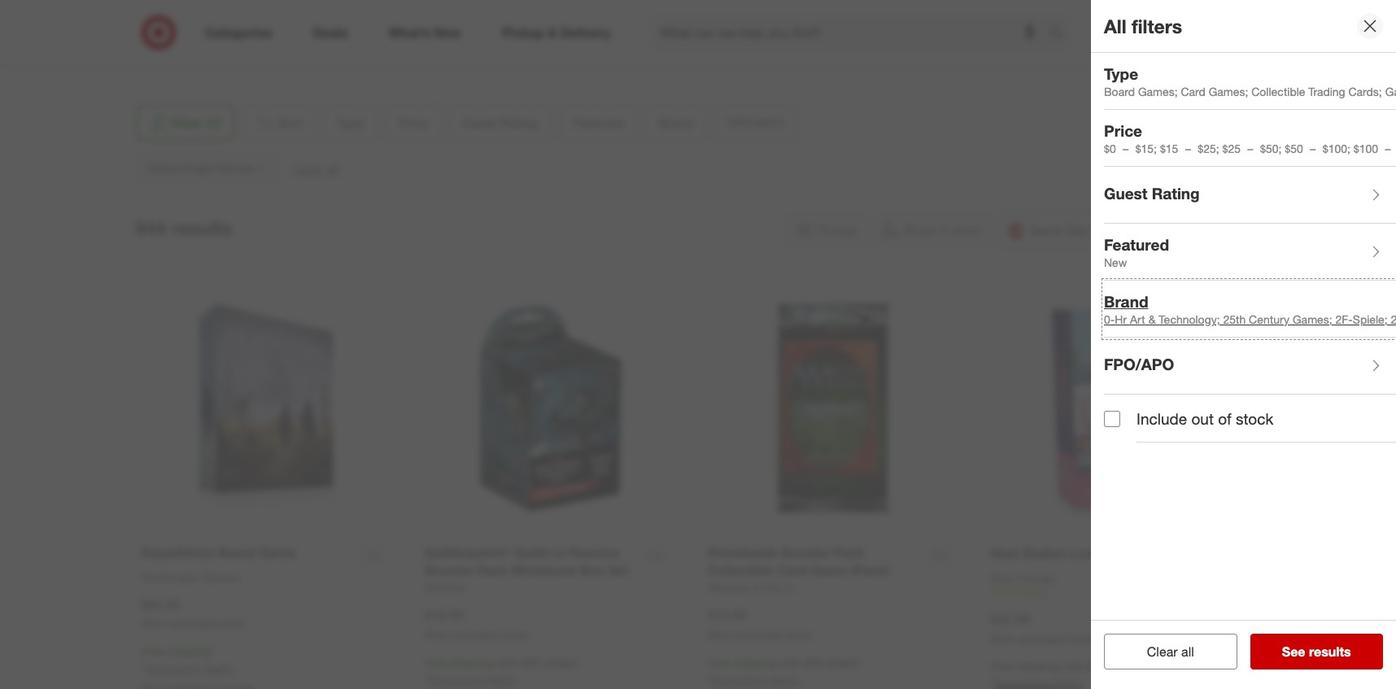 Task type: locate. For each thing, give the bounding box(es) containing it.
shipping
[[167, 645, 211, 659], [451, 656, 494, 670], [734, 656, 777, 670], [1017, 660, 1061, 674]]

guest rating
[[1105, 184, 1200, 202]]

$35 down $18.99 when purchased online
[[522, 656, 540, 670]]

online for $84.95
[[219, 618, 245, 630]]

when inside $20.99 when purchased online
[[991, 633, 1017, 645]]

when for $18.99
[[425, 629, 450, 642]]

$35
[[522, 656, 540, 670], [805, 656, 823, 670], [1088, 660, 1106, 674]]

exclusions
[[146, 662, 200, 676], [429, 673, 483, 687], [712, 673, 767, 687]]

shipping down $20.99 when purchased online
[[1017, 660, 1061, 674]]

1
[[1042, 587, 1047, 600]]

purchased down $20.99
[[1019, 633, 1066, 645]]

when down $15.95
[[708, 629, 734, 642]]

$25;
[[1198, 142, 1220, 156]]

clear all button
[[1105, 634, 1238, 670]]

shipping for $20.99
[[1017, 660, 1061, 674]]

1 horizontal spatial results
[[1310, 644, 1352, 660]]

apply. for $15.95
[[770, 673, 800, 687]]

guest
[[1105, 184, 1148, 202]]

$35 down $15.95 when purchased online
[[805, 656, 823, 670]]

when down $18.99
[[425, 629, 450, 642]]

free shipping * * exclusions apply.
[[142, 645, 234, 676]]

$35 down $20.99 when purchased online
[[1088, 660, 1106, 674]]

with down $18.99 when purchased online
[[497, 656, 518, 670]]

rating
[[1152, 184, 1200, 202]]

orders* for $18.99
[[543, 656, 580, 670]]

2 horizontal spatial exclusions
[[712, 673, 767, 687]]

0 horizontal spatial exclusions
[[146, 662, 200, 676]]

1 horizontal spatial free shipping with $35 orders* * exclusions apply.
[[708, 656, 863, 687]]

exclusions apply. button for $15.95
[[712, 672, 800, 688]]

purchased inside $18.99 when purchased online
[[453, 629, 499, 642]]

exclusions apply. button down $84.95 when purchased online
[[146, 661, 234, 677]]

free down $18.99
[[425, 656, 447, 670]]

$35 for $15.95
[[805, 656, 823, 670]]

0 horizontal spatial apply.
[[203, 662, 234, 676]]

when
[[142, 618, 167, 630], [425, 629, 450, 642], [708, 629, 734, 642], [991, 633, 1017, 645]]

purchased
[[170, 618, 216, 630], [453, 629, 499, 642], [736, 629, 783, 642], [1019, 633, 1066, 645]]

purchased inside $15.95 when purchased online
[[736, 629, 783, 642]]

1 horizontal spatial apply.
[[487, 673, 517, 687]]

2 horizontal spatial orders*
[[1110, 660, 1146, 674]]

apply. down $84.95 when purchased online
[[203, 662, 234, 676]]

0 horizontal spatial free shipping with $35 orders* * exclusions apply.
[[425, 656, 580, 687]]

0 horizontal spatial orders*
[[543, 656, 580, 670]]

0 horizontal spatial games;
[[1139, 85, 1178, 99]]

results right 'see'
[[1310, 644, 1352, 660]]

purchased for $20.99
[[1019, 633, 1066, 645]]

0 vertical spatial results
[[172, 217, 232, 240]]

with down $20.99 when purchased online
[[1064, 660, 1085, 674]]

1 horizontal spatial exclusions
[[429, 673, 483, 687]]

with for $18.99
[[497, 656, 518, 670]]

free
[[142, 645, 164, 659], [425, 656, 447, 670], [708, 656, 731, 670], [991, 660, 1014, 674]]

results inside 'button'
[[1310, 644, 1352, 660]]

free inside free shipping * * exclusions apply.
[[142, 645, 164, 659]]

purchased up free shipping * * exclusions apply.
[[170, 618, 216, 630]]

exclusions down $15.95 when purchased online
[[712, 673, 767, 687]]

0 horizontal spatial $35
[[522, 656, 540, 670]]

orders* for $20.99
[[1110, 660, 1146, 674]]

1 horizontal spatial $35
[[805, 656, 823, 670]]

2
[[1392, 313, 1397, 327]]

1 horizontal spatial exclusions apply. button
[[429, 672, 517, 688]]

see results
[[1283, 644, 1352, 660]]

0 horizontal spatial results
[[172, 217, 232, 240]]

games; left card
[[1139, 85, 1178, 99]]

apply. for $18.99
[[487, 673, 517, 687]]

purchased down $15.95
[[736, 629, 783, 642]]

orders*
[[543, 656, 580, 670], [826, 656, 863, 670], [1110, 660, 1146, 674]]

shipping down $15.95 when purchased online
[[734, 656, 777, 670]]

free shipping with $35 orders* * exclusions apply. for $18.99
[[425, 656, 580, 687]]

results right 944 on the left top of page
[[172, 217, 232, 240]]

2 horizontal spatial apply.
[[770, 673, 800, 687]]

free down $20.99
[[991, 660, 1014, 674]]

shipping down $18.99 when purchased online
[[451, 656, 494, 670]]

$50;
[[1261, 142, 1282, 156]]

clear all
[[1148, 644, 1195, 660]]

new
[[1105, 256, 1128, 270]]

results for 944 results
[[172, 217, 232, 240]]

exclusions apply. button
[[146, 661, 234, 677], [429, 672, 517, 688], [712, 672, 800, 688]]

all filters
[[1105, 14, 1183, 37]]

when inside $18.99 when purchased online
[[425, 629, 450, 642]]

with down $15.95 when purchased online
[[781, 656, 802, 670]]

with
[[497, 656, 518, 670], [781, 656, 802, 670], [1064, 660, 1085, 674]]

Include out of stock checkbox
[[1105, 411, 1121, 427]]

out
[[1192, 409, 1214, 428]]

fitchburg
[[149, 30, 196, 44]]

exclusions down $84.95 when purchased online
[[146, 662, 200, 676]]

ga
[[1386, 85, 1397, 99]]

0 horizontal spatial exclusions apply. button
[[146, 661, 234, 677]]

exclusions down $18.99 when purchased online
[[429, 673, 483, 687]]

1 link
[[991, 587, 1243, 601]]

purchased down $18.99
[[453, 629, 499, 642]]

wi
[[202, 30, 216, 44]]

include out of stock
[[1137, 409, 1274, 428]]

free shipping with $35 orders* * exclusions apply. for $15.95
[[708, 656, 863, 687]]

online for $18.99
[[502, 629, 528, 642]]

see results button
[[1251, 634, 1384, 670]]

2 horizontal spatial with
[[1064, 660, 1085, 674]]

fpo/apo
[[1105, 355, 1175, 373]]

online inside $15.95 when purchased online
[[785, 629, 812, 642]]

944
[[136, 217, 167, 240]]

purchased for $84.95
[[170, 618, 216, 630]]

1 horizontal spatial with
[[781, 656, 802, 670]]

when for $84.95
[[142, 618, 167, 630]]

apply. down $15.95 when purchased online
[[770, 673, 800, 687]]

online inside $20.99 when purchased online
[[1069, 633, 1095, 645]]

with for $15.95
[[781, 656, 802, 670]]

free shipping with $35 orders* * exclusions apply. down $18.99 when purchased online
[[425, 656, 580, 687]]

2 horizontal spatial $35
[[1088, 660, 1106, 674]]

results for see results
[[1310, 644, 1352, 660]]

drive
[[263, 14, 289, 27]]

all
[[1182, 644, 1195, 660]]

free shipping with $35 orders* * exclusions apply. down $15.95 when purchased online
[[708, 656, 863, 687]]

when inside $84.95 when purchased online
[[142, 618, 167, 630]]

2 free shipping with $35 orders* * exclusions apply. from the left
[[708, 656, 863, 687]]

brand
[[1105, 292, 1149, 311]]

1 free shipping with $35 orders* * exclusions apply. from the left
[[425, 656, 580, 687]]

apply. down $18.99 when purchased online
[[487, 673, 517, 687]]

guest rating button
[[1105, 167, 1397, 224]]

shipping for $18.99
[[451, 656, 494, 670]]

shipping down $84.95 when purchased online
[[167, 645, 211, 659]]

2835 commerce park drive fitchburg , wi 53719 us
[[149, 14, 289, 60]]

$20.99
[[991, 611, 1030, 627]]

$15
[[1161, 142, 1179, 156]]

2 horizontal spatial games;
[[1293, 313, 1333, 327]]

free down $15.95
[[708, 656, 731, 670]]

apply.
[[203, 662, 234, 676], [487, 673, 517, 687], [770, 673, 800, 687]]

$100;
[[1323, 142, 1351, 156]]

when inside $15.95 when purchased online
[[708, 629, 734, 642]]

shipping for $15.95
[[734, 656, 777, 670]]

1 vertical spatial results
[[1310, 644, 1352, 660]]

exclusions for $15.95
[[712, 673, 767, 687]]

apply. inside free shipping * * exclusions apply.
[[203, 662, 234, 676]]

53719
[[219, 30, 251, 44]]

exclusions for $18.99
[[429, 673, 483, 687]]

exclusions apply. button down $18.99 when purchased online
[[429, 672, 517, 688]]

purchased inside $84.95 when purchased online
[[170, 618, 216, 630]]

shipping inside free shipping * * exclusions apply.
[[167, 645, 211, 659]]

purchased inside $20.99 when purchased online
[[1019, 633, 1066, 645]]

price
[[1105, 121, 1143, 140]]

when down $20.99
[[991, 633, 1017, 645]]

2 horizontal spatial exclusions apply. button
[[712, 672, 800, 688]]

with for $20.99
[[1064, 660, 1085, 674]]

results
[[172, 217, 232, 240], [1310, 644, 1352, 660]]

brand 0-hr art & technology; 25th century games; 2f-spiele; 2
[[1105, 292, 1397, 327]]

when down $84.95
[[142, 618, 167, 630]]

art
[[1131, 313, 1146, 327]]

clear
[[1148, 644, 1178, 660]]

online inside $18.99 when purchased online
[[502, 629, 528, 642]]

online inside $84.95 when purchased online
[[219, 618, 245, 630]]

search
[[1042, 26, 1081, 42]]

exclusions apply. button down $15.95 when purchased online
[[712, 672, 800, 688]]

* down $15.95
[[708, 673, 712, 687]]

$84.95
[[142, 596, 181, 613]]

games; left 2f- in the top right of the page
[[1293, 313, 1333, 327]]

$18.99 when purchased online
[[425, 607, 528, 642]]

fpo/apo button
[[1105, 338, 1397, 395]]

0 horizontal spatial with
[[497, 656, 518, 670]]

*
[[211, 645, 215, 659], [142, 662, 146, 676], [425, 673, 429, 687], [708, 673, 712, 687]]

games; right card
[[1209, 85, 1249, 99]]

orders* for $15.95
[[826, 656, 863, 670]]

1 horizontal spatial orders*
[[826, 656, 863, 670]]

$35 for $20.99
[[1088, 660, 1106, 674]]

games;
[[1139, 85, 1178, 99], [1209, 85, 1249, 99], [1293, 313, 1333, 327]]

type board games; card games; collectible trading cards; ga
[[1105, 64, 1397, 99]]

online
[[219, 618, 245, 630], [502, 629, 528, 642], [785, 629, 812, 642], [1069, 633, 1095, 645]]

free shipping with $35 orders* * exclusions apply.
[[425, 656, 580, 687], [708, 656, 863, 687]]

free down $84.95
[[142, 645, 164, 659]]

exclusions apply. button for $18.99
[[429, 672, 517, 688]]



Task type: vqa. For each thing, say whether or not it's contained in the screenshot.
When
yes



Task type: describe. For each thing, give the bounding box(es) containing it.
cards;
[[1349, 85, 1383, 99]]

century
[[1250, 313, 1290, 327]]

What can we help you find? suggestions appear below search field
[[651, 15, 1053, 50]]

0-
[[1105, 313, 1115, 327]]

&
[[1149, 313, 1156, 327]]

include
[[1137, 409, 1188, 428]]

commerce
[[177, 14, 234, 27]]

$15;
[[1136, 142, 1157, 156]]

online for $20.99
[[1069, 633, 1095, 645]]

us
[[149, 46, 164, 60]]

exclusions inside free shipping * * exclusions apply.
[[146, 662, 200, 676]]

all
[[1105, 14, 1127, 37]]

online for $15.95
[[785, 629, 812, 642]]

$18.99
[[425, 607, 464, 624]]

card
[[1181, 85, 1206, 99]]

$0
[[1105, 142, 1117, 156]]

$84.95 when purchased online
[[142, 596, 245, 630]]

free for $18.99
[[425, 656, 447, 670]]

when for $15.95
[[708, 629, 734, 642]]

$15.95 when purchased online
[[708, 607, 812, 642]]

free shipping with $35 orders*
[[991, 660, 1146, 674]]

featured new
[[1105, 235, 1170, 270]]

* down $18.99
[[425, 673, 429, 687]]

purchased for $18.99
[[453, 629, 499, 642]]

1 horizontal spatial games;
[[1209, 85, 1249, 99]]

$25
[[1223, 142, 1241, 156]]

all filters dialog
[[1092, 0, 1397, 689]]

944 results
[[136, 217, 232, 240]]

$20.99 when purchased online
[[991, 611, 1095, 645]]

board
[[1105, 85, 1135, 99]]

of
[[1219, 409, 1232, 428]]

park
[[237, 14, 260, 27]]

collectible
[[1252, 85, 1306, 99]]

* down $84.95 when purchased online
[[211, 645, 215, 659]]

free for $20.99
[[991, 660, 1014, 674]]

featured
[[1105, 235, 1170, 254]]

2f-
[[1336, 313, 1353, 327]]

see
[[1283, 644, 1306, 660]]

type
[[1105, 64, 1139, 83]]

25th
[[1224, 313, 1246, 327]]

when for $20.99
[[991, 633, 1017, 645]]

trading
[[1309, 85, 1346, 99]]

2835
[[149, 14, 174, 27]]

price $0  –  $15; $15  –  $25; $25  –  $50; $50  –  $100; $100  –  
[[1105, 121, 1397, 156]]

technology;
[[1159, 313, 1221, 327]]

games; inside the brand 0-hr art & technology; 25th century games; 2f-spiele; 2
[[1293, 313, 1333, 327]]

stock
[[1236, 409, 1274, 428]]

$50
[[1285, 142, 1304, 156]]

purchased for $15.95
[[736, 629, 783, 642]]

search button
[[1042, 15, 1081, 54]]

$15.95
[[708, 607, 747, 624]]

$100
[[1354, 142, 1379, 156]]

hr
[[1115, 313, 1127, 327]]

$35 for $18.99
[[522, 656, 540, 670]]

free for $15.95
[[708, 656, 731, 670]]

filters
[[1132, 14, 1183, 37]]

,
[[196, 30, 199, 44]]

* down $84.95
[[142, 662, 146, 676]]

spiele;
[[1353, 313, 1388, 327]]



